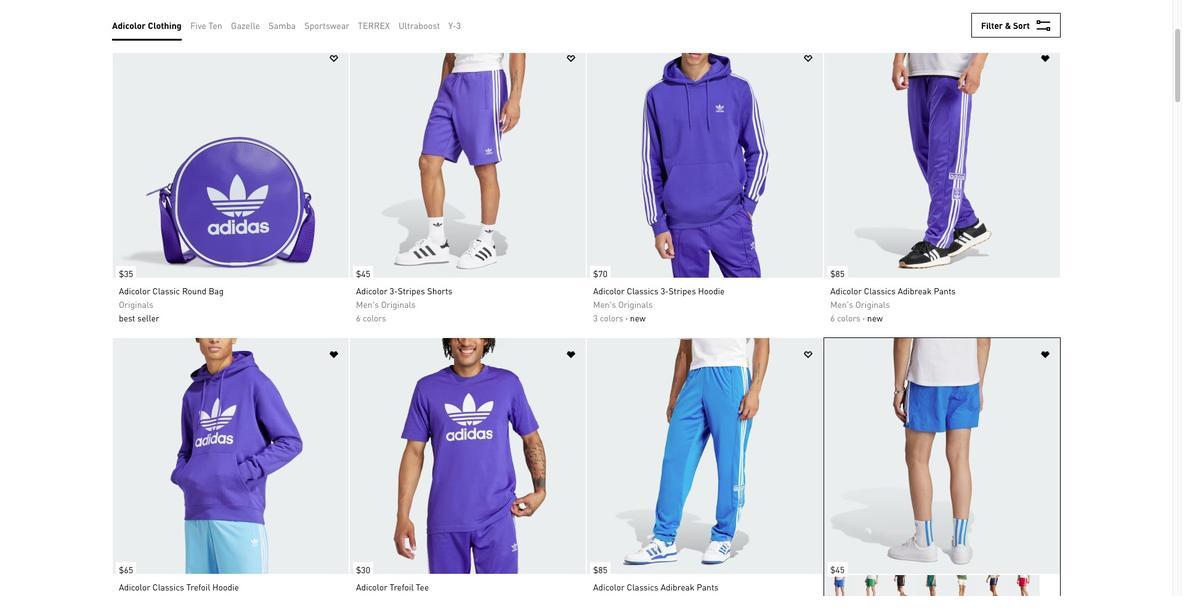 Task type: vqa. For each thing, say whether or not it's contained in the screenshot.
Colors
yes



Task type: locate. For each thing, give the bounding box(es) containing it.
0 horizontal spatial $45 link
[[350, 260, 373, 281]]

$45 link up adicolor 3-stripes shorts men's originals 6 colors
[[350, 260, 373, 281]]

colors for adicolor 3-stripes shorts men's originals 6 colors
[[363, 312, 386, 323]]

pants
[[934, 285, 956, 296], [697, 582, 719, 593]]

4 originals from the left
[[855, 299, 890, 310]]

1 horizontal spatial $85
[[830, 268, 845, 279]]

0 horizontal spatial ·
[[626, 312, 628, 323]]

$85 link
[[824, 260, 848, 281], [587, 556, 611, 577]]

adicolor inside adicolor classics adibreak pants men's originals 6 colors · new
[[830, 285, 862, 296]]

colors
[[363, 312, 386, 323], [600, 312, 623, 323], [837, 312, 861, 323]]

1 horizontal spatial stripes
[[669, 285, 696, 296]]

1 horizontal spatial colors
[[600, 312, 623, 323]]

1 colors from the left
[[363, 312, 386, 323]]

2 colors from the left
[[600, 312, 623, 323]]

0 horizontal spatial $45
[[356, 268, 370, 279]]

0 horizontal spatial 6
[[356, 312, 361, 323]]

men's originals purple adicolor 3-stripes shorts image
[[350, 42, 586, 278]]

$45 up the adicolor classics sprinter shorts
[[830, 564, 845, 575]]

adicolor
[[119, 285, 150, 296], [356, 285, 388, 296], [593, 285, 625, 296], [830, 285, 862, 296], [119, 582, 150, 593], [356, 582, 388, 593], [593, 582, 625, 593], [830, 582, 862, 593]]

men's
[[356, 299, 379, 310], [593, 299, 616, 310], [830, 299, 853, 310]]

shorts inside adicolor 3-stripes shorts men's originals 6 colors
[[427, 285, 452, 296]]

1 vertical spatial $85 link
[[587, 556, 611, 577]]

$70
[[593, 268, 607, 279]]

0 horizontal spatial new
[[630, 312, 646, 323]]

gazelle
[[231, 20, 260, 31]]

3 right ultraboost link
[[456, 20, 461, 31]]

originals
[[119, 299, 153, 310], [381, 299, 416, 310], [618, 299, 653, 310], [855, 299, 890, 310]]

0 vertical spatial 3
[[456, 20, 461, 31]]

1 men's from the left
[[356, 299, 379, 310]]

1 vertical spatial $85
[[593, 564, 607, 575]]

0 vertical spatial hoodie
[[698, 285, 725, 296]]

$65 link
[[113, 556, 136, 577]]

1 horizontal spatial hoodie
[[698, 285, 725, 296]]

0 vertical spatial $45 link
[[350, 260, 373, 281]]

2 · from the left
[[863, 312, 865, 323]]

list containing adicolor clothing
[[112, 10, 469, 41]]

1 vertical spatial hoodie
[[212, 582, 239, 593]]

y-3 link
[[448, 18, 461, 32]]

3-
[[390, 285, 398, 296], [661, 285, 669, 296]]

0 vertical spatial $45
[[356, 268, 370, 279]]

0 vertical spatial $85
[[830, 268, 845, 279]]

originals inside adicolor 3-stripes shorts men's originals 6 colors
[[381, 299, 416, 310]]

1 originals from the left
[[119, 299, 153, 310]]

ten
[[209, 20, 222, 31]]

adibreak inside adicolor classics adibreak pants men's originals 6 colors · new
[[898, 285, 932, 296]]

adibreak
[[898, 285, 932, 296], [661, 582, 695, 593]]

1 horizontal spatial pants
[[934, 285, 956, 296]]

men's for adicolor 3-stripes shorts
[[356, 299, 379, 310]]

3 men's from the left
[[830, 299, 853, 310]]

filter & sort
[[981, 20, 1030, 31]]

adicolor inside adicolor 3-stripes shorts men's originals 6 colors
[[356, 285, 388, 296]]

colors inside adicolor classics adibreak pants men's originals 6 colors · new
[[837, 312, 861, 323]]

$85 for men's originals blue adicolor classics adibreak pants image
[[593, 564, 607, 575]]

6 inside adicolor 3-stripes shorts men's originals 6 colors
[[356, 312, 361, 323]]

0 horizontal spatial 3
[[456, 20, 461, 31]]

classics inside adicolor classics 3-stripes hoodie men's originals 3 colors · new
[[627, 285, 658, 296]]

classics
[[627, 285, 658, 296], [864, 285, 896, 296], [152, 582, 184, 593], [627, 582, 658, 593], [864, 582, 896, 593]]

2 new from the left
[[867, 312, 883, 323]]

1 vertical spatial shorts
[[931, 582, 957, 593]]

adicolor classics sprinter shorts link
[[824, 574, 1060, 596]]

2 men's from the left
[[593, 299, 616, 310]]

0 vertical spatial adibreak
[[898, 285, 932, 296]]

sportswear link
[[304, 18, 350, 32]]

6
[[356, 312, 361, 323], [830, 312, 835, 323]]

1 new from the left
[[630, 312, 646, 323]]

shorts for adicolor classics sprinter shorts
[[931, 582, 957, 593]]

1 horizontal spatial $45
[[830, 564, 845, 575]]

3 down $70
[[593, 312, 598, 323]]

0 horizontal spatial adibreak
[[661, 582, 695, 593]]

adicolor inside adicolor classic round bag originals best seller
[[119, 285, 150, 296]]

0 horizontal spatial stripes
[[398, 285, 425, 296]]

1 vertical spatial $45 link
[[824, 556, 848, 577]]

1 3- from the left
[[390, 285, 398, 296]]

men's for adicolor classics adibreak pants
[[830, 299, 853, 310]]

0 horizontal spatial $85 link
[[587, 556, 611, 577]]

1 trefoil from the left
[[186, 582, 210, 593]]

adibreak for adicolor classics adibreak pants men's originals 6 colors · new
[[898, 285, 932, 296]]

seller
[[137, 312, 159, 323]]

2 horizontal spatial men's
[[830, 299, 853, 310]]

1 horizontal spatial 3
[[593, 312, 598, 323]]

0 horizontal spatial pants
[[697, 582, 719, 593]]

0 vertical spatial $85 link
[[824, 260, 848, 281]]

1 vertical spatial 3
[[593, 312, 598, 323]]

1 horizontal spatial new
[[867, 312, 883, 323]]

2 horizontal spatial colors
[[837, 312, 861, 323]]

pants inside adicolor classics adibreak pants men's originals 6 colors · new
[[934, 285, 956, 296]]

3- inside adicolor 3-stripes shorts men's originals 6 colors
[[390, 285, 398, 296]]

3 originals from the left
[[618, 299, 653, 310]]

0 horizontal spatial men's
[[356, 299, 379, 310]]

adicolor for adicolor classics trefoil hoodie
[[119, 582, 150, 593]]

shorts for adicolor 3-stripes shorts men's originals 6 colors
[[427, 285, 452, 296]]

1 6 from the left
[[356, 312, 361, 323]]

hoodie
[[698, 285, 725, 296], [212, 582, 239, 593]]

1 vertical spatial adibreak
[[661, 582, 695, 593]]

y-3
[[448, 20, 461, 31]]

adicolor inside adicolor classics 3-stripes hoodie men's originals 3 colors · new
[[593, 285, 625, 296]]

classics for adicolor classics adibreak pants men's originals 6 colors · new
[[864, 285, 896, 296]]

1 stripes from the left
[[398, 285, 425, 296]]

$45 up adicolor 3-stripes shorts men's originals 6 colors
[[356, 268, 370, 279]]

1 horizontal spatial $45 link
[[824, 556, 848, 577]]

1 horizontal spatial $85 link
[[824, 260, 848, 281]]

terrex
[[358, 20, 390, 31]]

2 3- from the left
[[661, 285, 669, 296]]

0 vertical spatial pants
[[934, 285, 956, 296]]

0 horizontal spatial hoodie
[[212, 582, 239, 593]]

colors inside adicolor 3-stripes shorts men's originals 6 colors
[[363, 312, 386, 323]]

1 · from the left
[[626, 312, 628, 323]]

adicolor 3-stripes shorts men's originals 6 colors
[[356, 285, 452, 323]]

filter
[[981, 20, 1003, 31]]

2 6 from the left
[[830, 312, 835, 323]]

new
[[630, 312, 646, 323], [867, 312, 883, 323]]

adicolor classics adibreak pants
[[593, 582, 719, 593]]

6 for adicolor classics adibreak pants men's originals 6 colors · new
[[830, 312, 835, 323]]

1 horizontal spatial shorts
[[931, 582, 957, 593]]

men's originals purple adicolor trefoil tee image
[[350, 338, 586, 574]]

$30 link
[[350, 556, 373, 577]]

3 colors from the left
[[837, 312, 861, 323]]

list
[[112, 10, 469, 41]]

pants for adicolor classics adibreak pants
[[697, 582, 719, 593]]

1 horizontal spatial 6
[[830, 312, 835, 323]]

adicolor classic round bag originals best seller
[[119, 285, 224, 323]]

0 horizontal spatial shorts
[[427, 285, 452, 296]]

trefoil
[[186, 582, 210, 593], [390, 582, 414, 593]]

classics for adicolor classics trefoil hoodie
[[152, 582, 184, 593]]

0 horizontal spatial 3-
[[390, 285, 398, 296]]

classic
[[152, 285, 180, 296]]

3 inside list
[[456, 20, 461, 31]]

men's originals purple adicolor classics 3-stripes hoodie image
[[587, 42, 823, 278]]

adicolor classics adibreak pants men's originals 6 colors · new
[[830, 285, 956, 323]]

2 originals from the left
[[381, 299, 416, 310]]

adicolor trefoil tee link
[[350, 574, 586, 596]]

1 horizontal spatial 3-
[[661, 285, 669, 296]]

2 stripes from the left
[[669, 285, 696, 296]]

colors inside adicolor classics 3-stripes hoodie men's originals 3 colors · new
[[600, 312, 623, 323]]

men's originals purple adicolor classics trefoil hoodie image
[[113, 338, 349, 574]]

$65
[[119, 564, 133, 575]]

stripes
[[398, 285, 425, 296], [669, 285, 696, 296]]

1 vertical spatial pants
[[697, 582, 719, 593]]

clothing
[[148, 20, 182, 31]]

$85
[[830, 268, 845, 279], [593, 564, 607, 575]]

men's inside adicolor classics adibreak pants men's originals 6 colors · new
[[830, 299, 853, 310]]

$35 link
[[113, 260, 136, 281]]

$45
[[356, 268, 370, 279], [830, 564, 845, 575]]

shorts
[[427, 285, 452, 296], [931, 582, 957, 593]]

$45 link up the adicolor classics sprinter shorts
[[824, 556, 848, 577]]

1 horizontal spatial men's
[[593, 299, 616, 310]]

&
[[1005, 20, 1011, 31]]

0 horizontal spatial colors
[[363, 312, 386, 323]]

3 inside adicolor classics 3-stripes hoodie men's originals 3 colors · new
[[593, 312, 598, 323]]

ultraboost link
[[399, 18, 440, 32]]

sprinter
[[898, 582, 929, 593]]

3
[[456, 20, 461, 31], [593, 312, 598, 323]]

3- inside adicolor classics 3-stripes hoodie men's originals 3 colors · new
[[661, 285, 669, 296]]

1 horizontal spatial ·
[[863, 312, 865, 323]]

men's originals blue adicolor classics adibreak pants image
[[587, 338, 823, 574]]

$45 link
[[350, 260, 373, 281], [824, 556, 848, 577]]

classics inside adicolor classics adibreak pants men's originals 6 colors · new
[[864, 285, 896, 296]]

0 vertical spatial shorts
[[427, 285, 452, 296]]

1 horizontal spatial adibreak
[[898, 285, 932, 296]]

0 horizontal spatial trefoil
[[186, 582, 210, 593]]

1 horizontal spatial trefoil
[[390, 582, 414, 593]]

men's inside adicolor 3-stripes shorts men's originals 6 colors
[[356, 299, 379, 310]]

$45 for adicolor classics sprinter shorts
[[830, 564, 845, 575]]

1 vertical spatial $45
[[830, 564, 845, 575]]

0 horizontal spatial $85
[[593, 564, 607, 575]]

·
[[626, 312, 628, 323], [863, 312, 865, 323]]

6 inside adicolor classics adibreak pants men's originals 6 colors · new
[[830, 312, 835, 323]]



Task type: describe. For each thing, give the bounding box(es) containing it.
$85 link for men's originals purple adicolor classics adibreak pants image
[[824, 260, 848, 281]]

terrex link
[[358, 18, 390, 32]]

adicolor for adicolor classics adibreak pants
[[593, 582, 625, 593]]

men's originals purple adicolor classics adibreak pants image
[[824, 42, 1060, 278]]

adicolor for adicolor trefoil tee
[[356, 582, 388, 593]]

five
[[190, 20, 206, 31]]

round
[[182, 285, 206, 296]]

pants for adicolor classics adibreak pants men's originals 6 colors · new
[[934, 285, 956, 296]]

$45 for adicolor 3-stripes shorts
[[356, 268, 370, 279]]

adicolor for adicolor classics 3-stripes hoodie men's originals 3 colors · new
[[593, 285, 625, 296]]

classics for adicolor classics 3-stripes hoodie men's originals 3 colors · new
[[627, 285, 658, 296]]

sort
[[1013, 20, 1030, 31]]

men's inside adicolor classics 3-stripes hoodie men's originals 3 colors · new
[[593, 299, 616, 310]]

classics for adicolor classics adibreak pants
[[627, 582, 658, 593]]

$45 link for adicolor 3-stripes shorts
[[350, 260, 373, 281]]

adicolor for adicolor classics sprinter shorts
[[830, 582, 862, 593]]

bag
[[209, 285, 224, 296]]

adicolor clothing link
[[112, 18, 182, 32]]

$85 for men's originals purple adicolor classics adibreak pants image
[[830, 268, 845, 279]]

adicolor trefoil tee
[[356, 582, 429, 593]]

adicolor for adicolor 3-stripes shorts men's originals 6 colors
[[356, 285, 388, 296]]

gazelle link
[[231, 18, 260, 32]]

6 for adicolor 3-stripes shorts men's originals 6 colors
[[356, 312, 361, 323]]

adicolor classics 3-stripes hoodie men's originals 3 colors · new
[[593, 285, 725, 323]]

five ten link
[[190, 18, 222, 32]]

2 trefoil from the left
[[390, 582, 414, 593]]

sportswear
[[304, 20, 350, 31]]

five ten
[[190, 20, 222, 31]]

adicolor for adicolor classic round bag originals best seller
[[119, 285, 150, 296]]

tee
[[416, 582, 429, 593]]

adicolor classics trefoil hoodie
[[119, 582, 239, 593]]

hoodie inside adicolor classics 3-stripes hoodie men's originals 3 colors · new
[[698, 285, 725, 296]]

$30
[[356, 564, 370, 575]]

adicolor classics trefoil hoodie link
[[113, 574, 349, 596]]

new inside adicolor classics adibreak pants men's originals 6 colors · new
[[867, 312, 883, 323]]

adibreak for adicolor classics adibreak pants
[[661, 582, 695, 593]]

samba
[[269, 20, 296, 31]]

samba link
[[269, 18, 296, 32]]

$35
[[119, 268, 133, 279]]

classics for adicolor classics sprinter shorts
[[864, 582, 896, 593]]

adicolor classics adibreak pants link
[[587, 574, 823, 596]]

men's originals blue adicolor classics sprinter shorts image
[[824, 338, 1060, 574]]

adicolor clothing
[[112, 20, 182, 31]]

ultraboost
[[399, 20, 440, 31]]

stripes inside adicolor 3-stripes shorts men's originals 6 colors
[[398, 285, 425, 296]]

· inside adicolor classics adibreak pants men's originals 6 colors · new
[[863, 312, 865, 323]]

new inside adicolor classics 3-stripes hoodie men's originals 3 colors · new
[[630, 312, 646, 323]]

$70 link
[[587, 260, 611, 281]]

adicolor
[[112, 20, 146, 31]]

y-
[[448, 20, 456, 31]]

originals purple adicolor classic round bag image
[[113, 42, 349, 278]]

originals inside adicolor classics adibreak pants men's originals 6 colors · new
[[855, 299, 890, 310]]

colors for adicolor classics adibreak pants men's originals 6 colors · new
[[837, 312, 861, 323]]

$45 link for adicolor classics sprinter shorts
[[824, 556, 848, 577]]

adicolor classics sprinter shorts
[[830, 582, 957, 593]]

· inside adicolor classics 3-stripes hoodie men's originals 3 colors · new
[[626, 312, 628, 323]]

filter & sort button
[[971, 13, 1061, 38]]

adicolor for adicolor classics adibreak pants men's originals 6 colors · new
[[830, 285, 862, 296]]

$85 link for men's originals blue adicolor classics adibreak pants image
[[587, 556, 611, 577]]

originals inside adicolor classic round bag originals best seller
[[119, 299, 153, 310]]

stripes inside adicolor classics 3-stripes hoodie men's originals 3 colors · new
[[669, 285, 696, 296]]

best
[[119, 312, 135, 323]]

originals inside adicolor classics 3-stripes hoodie men's originals 3 colors · new
[[618, 299, 653, 310]]



